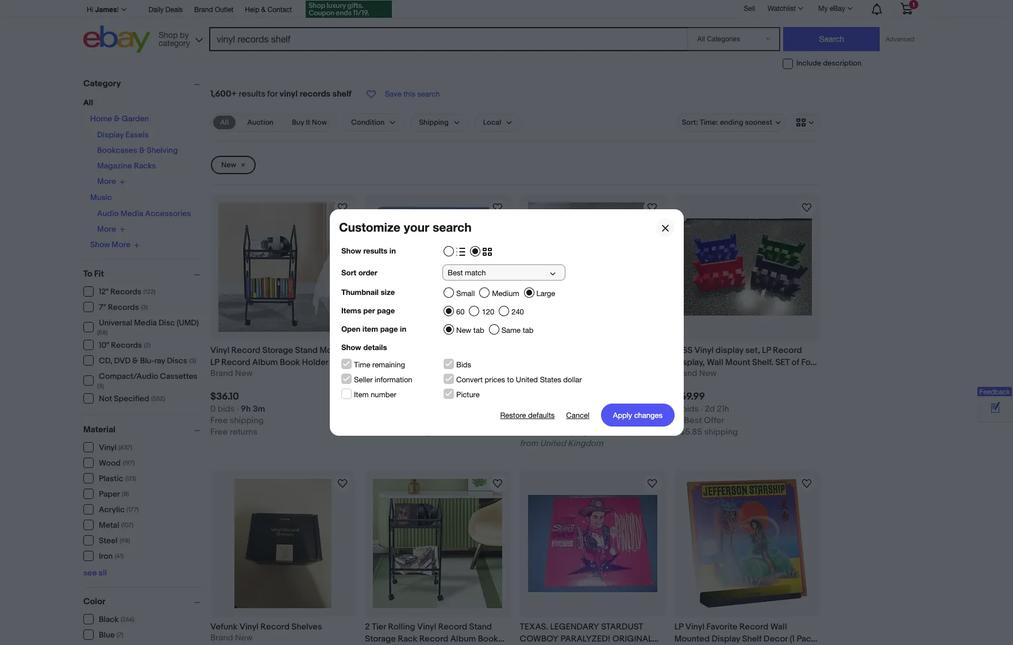 Task type: locate. For each thing, give the bounding box(es) containing it.
in down the customize your search
[[389, 246, 396, 255]]

show for show more
[[90, 240, 110, 250]]

(3) inside the '7" records (3)'
[[141, 304, 148, 311]]

returns
[[230, 427, 258, 438]]

0 vertical spatial album
[[252, 357, 278, 368]]

results right +
[[239, 89, 265, 99]]

apply changes button
[[601, 404, 675, 427]]

united down +$26.44
[[540, 438, 566, 449]]

rack down rolling
[[398, 633, 418, 644]]

search right "this"
[[418, 90, 440, 98]]

0 vertical spatial from
[[365, 427, 383, 438]]

1 vertical spatial records
[[108, 302, 139, 312]]

0 horizontal spatial kingdom
[[413, 427, 449, 438]]

· for 1d
[[546, 404, 548, 415]]

shipping down 9h at the left of page
[[230, 415, 264, 426]]

1 best from the left
[[530, 415, 548, 426]]

1 vertical spatial display
[[210, 369, 239, 380]]

free left the returns
[[210, 427, 228, 438]]

0 vertical spatial in
[[389, 246, 396, 255]]

(3) up not
[[97, 382, 104, 390]]

2 0 from the left
[[520, 404, 525, 415]]

2 horizontal spatial shipping
[[705, 427, 738, 438]]

7''
[[442, 357, 450, 368]]

of
[[792, 357, 800, 368]]

· inside 0 bids · 1d 23h or best offer +$26.44 shipping estimate from united kingdom
[[546, 404, 548, 415]]

1 brand new from the left
[[210, 368, 253, 379]]

brand new for $49.99
[[675, 368, 717, 379]]

2 bids from the left
[[527, 404, 544, 415]]

· left 1d
[[546, 404, 548, 415]]

1 horizontal spatial the
[[566, 357, 582, 368]]

1 vertical spatial all
[[220, 118, 229, 127]]

results up order
[[363, 246, 387, 255]]

2 horizontal spatial (3)
[[189, 357, 196, 365]]

1 vertical spatial free
[[210, 427, 228, 438]]

united right to
[[516, 375, 538, 384]]

lp vinyl favorite record wall mounted display shelf decor (1 pack link
[[675, 621, 820, 645]]

more for first more button
[[97, 177, 116, 186]]

1 horizontal spatial shelf
[[472, 345, 490, 356]]

2 horizontal spatial 0
[[675, 404, 680, 415]]

for
[[267, 89, 278, 99]]

1 the from the left
[[520, 357, 536, 368]]

- right fire at the left of page
[[419, 345, 423, 356]]

plastic (121)
[[99, 474, 136, 484]]

wall up decor
[[771, 621, 787, 632]]

category
[[83, 78, 121, 89]]

(3) down (122) at the top left of page
[[141, 304, 148, 311]]

wood
[[99, 458, 121, 468]]

storage up book
[[263, 345, 293, 356]]

(8)
[[122, 490, 129, 498]]

· for 9h
[[237, 404, 239, 415]]

brand new up the $36.10
[[210, 368, 253, 379]]

1 horizontal spatial storage
[[365, 633, 396, 644]]

1 vertical spatial shelf
[[743, 633, 762, 644]]

fairport convention meet on the ledge the collection vinyl lp (released 2019) heading
[[520, 345, 665, 380]]

acrylic (177)
[[99, 505, 139, 515]]

shipping down cancel button
[[555, 427, 589, 438]]

cassettes
[[160, 371, 198, 381]]

buy
[[292, 118, 304, 127]]

1 free from the top
[[210, 415, 228, 426]]

1 0 from the left
[[210, 404, 216, 415]]

1 horizontal spatial best
[[685, 415, 702, 426]]

0 vertical spatial shelf
[[330, 357, 350, 368]]

home
[[90, 114, 112, 124]]

mighty fire - love on the shelf - northern soul  - 7'' - listen!!! heading
[[365, 345, 496, 368]]

0 vertical spatial storage
[[263, 345, 293, 356]]

(3) inside compact/audio cassettes (3)
[[97, 382, 104, 390]]

0 down the $36.10
[[210, 404, 216, 415]]

texas. legendary stardust cowboy paralyzed! origina
[[520, 621, 653, 645]]

to fit button
[[83, 268, 205, 279]]

vinyl right discs
[[210, 345, 230, 356]]

the up 2019)
[[566, 357, 582, 368]]

(3) right discs
[[189, 357, 196, 365]]

0 horizontal spatial bids
[[218, 404, 235, 415]]

watch kiss vinyl display set, lp record display, wall mount shelf. set of four wow !! image
[[800, 201, 814, 214]]

album inside 2 tier rolling vinyl record stand storage rack record album boo
[[451, 633, 476, 644]]

0 horizontal spatial shipping
[[230, 415, 264, 426]]

2 horizontal spatial display
[[712, 633, 741, 644]]

1 horizontal spatial results
[[363, 246, 387, 255]]

shelf right records
[[333, 89, 352, 99]]

kingdom inside 0 bids · 1d 23h or best offer +$26.44 shipping estimate from united kingdom
[[568, 438, 604, 449]]

records up dvd
[[111, 340, 142, 350]]

shelf down mobile at the bottom
[[330, 357, 350, 368]]

steel (98)
[[99, 536, 130, 546]]

7" records (3)
[[99, 302, 148, 312]]

1 vertical spatial rack
[[398, 633, 418, 644]]

0 vertical spatial (3)
[[141, 304, 148, 311]]

· left 2d
[[701, 404, 703, 415]]

0 vertical spatial shelf
[[333, 89, 352, 99]]

2 horizontal spatial united
[[540, 438, 566, 449]]

1 vertical spatial storage
[[365, 633, 396, 644]]

brand inside the mighty fire - love on the shelf - northern soul  - 7'' - listen!!! brand new
[[365, 368, 388, 379]]

bids inside 0 bids · 1d 23h or best offer +$26.44 shipping estimate from united kingdom
[[527, 404, 544, 415]]

vinyl up wood
[[99, 443, 117, 452]]

vinyl record storage stand mobile lp record album book holder shelf display rack image
[[219, 202, 348, 332]]

display down 'favorite'
[[712, 633, 741, 644]]

lp
[[762, 345, 771, 356], [210, 357, 219, 368], [520, 369, 529, 380], [675, 621, 684, 632]]

1 horizontal spatial album
[[451, 633, 476, 644]]

or up +$5.85
[[675, 415, 683, 426]]

bids inside 0 bids · 9h 3m free shipping free returns
[[218, 404, 235, 415]]

shelf inside lp vinyl favorite record wall mounted display shelf decor (1 pack
[[743, 633, 762, 644]]

tab down 120
[[473, 326, 484, 335]]

0 vertical spatial more button
[[97, 177, 125, 187]]

shelf
[[330, 357, 350, 368], [743, 633, 762, 644]]

0 vertical spatial display
[[97, 130, 124, 140]]

bids down $49.99
[[682, 404, 699, 415]]

stardust
[[602, 621, 643, 632]]

3 bids from the left
[[682, 404, 699, 415]]

0 vertical spatial kingdom
[[413, 427, 449, 438]]

+$26.44
[[520, 427, 553, 438]]

search right your
[[433, 220, 472, 235]]

0 horizontal spatial album
[[252, 357, 278, 368]]

0 vertical spatial media
[[121, 208, 143, 218]]

shelf for records
[[333, 89, 352, 99]]

2 vertical spatial more
[[112, 240, 131, 250]]

1 vertical spatial media
[[134, 318, 157, 327]]

lp vinyl favorite record wall mounted display shelf decor (1 pack heading
[[675, 621, 818, 645]]

1 horizontal spatial rack
[[398, 633, 418, 644]]

vinyl inside 2 tier rolling vinyl record stand storage rack record album boo
[[417, 621, 436, 632]]

& left 'blu-'
[[132, 356, 138, 366]]

your shopping cart contains 1 item image
[[900, 3, 914, 14]]

1 horizontal spatial (3)
[[141, 304, 148, 311]]

lp inside fairport convention meet on the ledge the collection vinyl lp (released 2019)
[[520, 369, 529, 380]]

show down open
[[341, 343, 361, 352]]

show inside button
[[90, 240, 110, 250]]

shipping
[[230, 415, 264, 426], [555, 427, 589, 438], [705, 427, 738, 438]]

lp up the $36.10
[[210, 357, 219, 368]]

tab right the same on the bottom of page
[[523, 326, 534, 335]]

2 tier rolling vinyl record stand storage rack record album boo heading
[[365, 621, 505, 645]]

all down 1,600
[[220, 118, 229, 127]]

more button up 'show more'
[[97, 224, 125, 234]]

0 vertical spatial wall
[[707, 357, 724, 368]]

1 horizontal spatial brand new
[[520, 368, 562, 379]]

from down $12.43
[[365, 427, 383, 438]]

0 horizontal spatial storage
[[263, 345, 293, 356]]

offer down 1d
[[550, 415, 570, 426]]

2 horizontal spatial brand new
[[675, 368, 717, 379]]

customize
[[339, 220, 400, 235]]

records for 10" records
[[111, 340, 142, 350]]

lp up mounted
[[675, 621, 684, 632]]

new inside "vefunk vinyl record shelves brand new"
[[235, 632, 253, 643]]

shipping inside 0 bids · 1d 23h or best offer +$26.44 shipping estimate from united kingdom
[[555, 427, 589, 438]]

vinyl inside lp vinyl favorite record wall mounted display shelf decor (1 pack
[[686, 621, 705, 632]]

2 tab from the left
[[523, 326, 534, 335]]

display up the $36.10
[[210, 369, 239, 380]]

0 vertical spatial rack
[[241, 369, 261, 380]]

universal media disc (umd) (58)
[[97, 318, 199, 336]]

fairport
[[520, 345, 559, 356]]

3 brand new from the left
[[675, 368, 717, 379]]

restore
[[500, 411, 526, 419]]

compact/audio
[[99, 371, 158, 381]]

1 horizontal spatial shelf
[[743, 633, 762, 644]]

brand new down fairport
[[520, 368, 562, 379]]

3 0 from the left
[[675, 404, 680, 415]]

wall down the display
[[707, 357, 724, 368]]

0 vertical spatial search
[[418, 90, 440, 98]]

0 horizontal spatial or
[[520, 415, 528, 426]]

show up sort
[[341, 246, 361, 255]]

shipping down 21h
[[705, 427, 738, 438]]

shelf up listen!!!
[[472, 345, 490, 356]]

vinyl inside vinyl record storage stand mobile lp record album book holder shelf display rack
[[210, 345, 230, 356]]

& right help
[[261, 6, 266, 14]]

2 vertical spatial records
[[111, 340, 142, 350]]

2 vertical spatial (3)
[[97, 382, 104, 390]]

get the coupon image
[[306, 1, 392, 18]]

shelf inside the mighty fire - love on the shelf - northern soul  - 7'' - listen!!! brand new
[[472, 345, 490, 356]]

60
[[456, 308, 465, 316]]

lp up shelf.
[[762, 345, 771, 356]]

help
[[245, 6, 259, 14]]

stand
[[295, 345, 318, 356], [469, 621, 492, 632]]

1 horizontal spatial bids
[[527, 404, 544, 415]]

save
[[385, 90, 402, 98]]

united down $12.43
[[385, 427, 411, 438]]

2 or from the left
[[675, 415, 683, 426]]

· inside 0 bids · 9h 3m free shipping free returns
[[237, 404, 239, 415]]

1 horizontal spatial kingdom
[[568, 438, 604, 449]]

0 down $49.99
[[675, 404, 680, 415]]

items per page
[[341, 306, 395, 315]]

bids
[[218, 404, 235, 415], [527, 404, 544, 415], [682, 404, 699, 415]]

vinyl right vefunk
[[240, 621, 259, 632]]

page right per
[[377, 306, 395, 315]]

search inside 'dialog'
[[433, 220, 472, 235]]

0 horizontal spatial brand new
[[210, 368, 253, 379]]

1 vertical spatial kingdom
[[568, 438, 604, 449]]

search for customize your search
[[433, 220, 472, 235]]

shipping inside 0 bids · 9h 3m free shipping free returns
[[230, 415, 264, 426]]

2 vertical spatial united
[[540, 438, 566, 449]]

free
[[210, 415, 228, 426], [210, 427, 228, 438]]

disc
[[159, 318, 175, 327]]

or inside $49.99 0 bids · 2d 21h or best offer +$5.85 shipping
[[675, 415, 683, 426]]

0 horizontal spatial the
[[520, 357, 536, 368]]

(2)
[[144, 342, 151, 349]]

0 horizontal spatial united
[[385, 427, 411, 438]]

stand left texas.
[[469, 621, 492, 632]]

1 or from the left
[[520, 415, 528, 426]]

daily deals link
[[149, 4, 183, 17]]

1 horizontal spatial tab
[[523, 326, 534, 335]]

watch vinyl record storage stand mobile lp record album book holder shelf display rack image
[[336, 201, 350, 214]]

1 vertical spatial wall
[[771, 621, 787, 632]]

0 inside 0 bids · 1d 23h or best offer +$26.44 shipping estimate from united kingdom
[[520, 404, 525, 415]]

2 best from the left
[[685, 415, 702, 426]]

thumbnail size
[[341, 287, 395, 297]]

stand up holder
[[295, 345, 318, 356]]

bookcases
[[97, 145, 137, 155]]

0 vertical spatial stand
[[295, 345, 318, 356]]

· left 9h at the left of page
[[237, 404, 239, 415]]

from down +$26.44
[[520, 438, 538, 449]]

1 vertical spatial page
[[380, 324, 398, 333]]

0 horizontal spatial 0
[[210, 404, 216, 415]]

1 vertical spatial album
[[451, 633, 476, 644]]

plastic
[[99, 474, 123, 484]]

1 vertical spatial search
[[433, 220, 472, 235]]

free down the $36.10
[[210, 415, 228, 426]]

1 horizontal spatial in
[[400, 324, 406, 333]]

1 horizontal spatial display
[[210, 369, 239, 380]]

daily
[[149, 6, 164, 14]]

or up +$26.44
[[520, 415, 528, 426]]

search for save this search
[[418, 90, 440, 98]]

lp right to
[[520, 369, 529, 380]]

texas. legendary stardust cowboy paralyzed! origina link
[[520, 621, 666, 645]]

0 horizontal spatial ·
[[237, 404, 239, 415]]

watch fairport convention meet on the ledge the collection vinyl lp (released 2019) image
[[646, 201, 659, 214]]

to
[[83, 268, 92, 279]]

feedback
[[980, 388, 1010, 396]]

watch  2 tier rolling vinyl record stand storage rack record album book holder shelf🔥 image
[[491, 477, 505, 491]]

0 vertical spatial united
[[516, 375, 538, 384]]

media inside universal media disc (umd) (58)
[[134, 318, 157, 327]]

the down fairport
[[520, 357, 536, 368]]

states
[[540, 375, 561, 384]]

fairport convention meet on the ledge the collection vinyl lp (released 2019) image
[[528, 202, 658, 332]]

bids down the $36.10
[[218, 404, 235, 415]]

compact/audio cassettes (3)
[[97, 371, 198, 390]]

watch lp vinyl favorite record wall mounted display shelf decor (1 pack, black satin) image
[[800, 477, 814, 491]]

my
[[819, 5, 828, 13]]

records down 12" records (122)
[[108, 302, 139, 312]]

& up racks
[[139, 145, 145, 155]]

in up fire at the left of page
[[400, 324, 406, 333]]

1 vertical spatial results
[[363, 246, 387, 255]]

vefunk vinyl record shelves heading
[[210, 621, 322, 632]]

2 tier rolling vinyl record stand storage rack record album book holder shelf🔥 image
[[373, 479, 503, 608]]

garden
[[122, 114, 149, 124]]

2 offer from the left
[[704, 415, 725, 426]]

0
[[210, 404, 216, 415], [520, 404, 525, 415], [675, 404, 680, 415]]

0 horizontal spatial in
[[389, 246, 396, 255]]

account navigation
[[83, 0, 922, 20]]

results
[[239, 89, 265, 99], [363, 246, 387, 255]]

1 horizontal spatial united
[[516, 375, 538, 384]]

0 horizontal spatial (3)
[[97, 382, 104, 390]]

2 vertical spatial display
[[712, 633, 741, 644]]

1 horizontal spatial from
[[520, 438, 538, 449]]

brand new up $49.99
[[675, 368, 717, 379]]

not
[[99, 394, 112, 404]]

mighty
[[365, 345, 399, 356]]

paper
[[99, 489, 120, 499]]

1 vertical spatial stand
[[469, 621, 492, 632]]

2
[[365, 621, 370, 632]]

show for show details
[[341, 343, 361, 352]]

bids inside $49.99 0 bids · 2d 21h or best offer +$5.85 shipping
[[682, 404, 699, 415]]

rack inside vinyl record storage stand mobile lp record album book holder shelf display rack
[[241, 369, 261, 380]]

0 vertical spatial page
[[377, 306, 395, 315]]

3 · from the left
[[701, 404, 703, 415]]

love
[[425, 345, 443, 356]]

0 horizontal spatial wall
[[707, 357, 724, 368]]

display up bookcases
[[97, 130, 124, 140]]

brand outlet
[[194, 6, 234, 14]]

1 vertical spatial from
[[520, 438, 538, 449]]

2019)
[[572, 369, 592, 380]]

brand inside "vefunk vinyl record shelves brand new"
[[210, 632, 233, 643]]

1 horizontal spatial 0
[[520, 404, 525, 415]]

media right 'audio'
[[121, 208, 143, 218]]

12" records (122)
[[99, 287, 156, 297]]

information
[[375, 375, 412, 384]]

number
[[371, 390, 396, 399]]

page for item
[[380, 324, 398, 333]]

shelf left decor
[[743, 633, 762, 644]]

banner
[[83, 0, 922, 56]]

size
[[381, 287, 395, 297]]

2 horizontal spatial bids
[[682, 404, 699, 415]]

!!
[[699, 369, 704, 380]]

brand
[[194, 6, 213, 14], [210, 368, 233, 379], [365, 368, 388, 379], [520, 368, 543, 379], [675, 368, 698, 379], [210, 632, 233, 643]]

&
[[261, 6, 266, 14], [114, 114, 120, 124], [139, 145, 145, 155], [132, 356, 138, 366]]

1 vertical spatial shelf
[[472, 345, 490, 356]]

rack up 9h at the left of page
[[241, 369, 261, 380]]

10"
[[99, 340, 109, 350]]

1 tab from the left
[[473, 326, 484, 335]]

offer down 2d
[[704, 415, 725, 426]]

0 for 0 bids · 9h 3m free shipping free returns
[[210, 404, 216, 415]]

2 brand new from the left
[[520, 368, 562, 379]]

best up +$26.44
[[530, 415, 548, 426]]

0 horizontal spatial shelf
[[330, 357, 350, 368]]

2 · from the left
[[546, 404, 548, 415]]

vinyl up display, at bottom
[[695, 345, 714, 356]]

watch texas. legendary stardust cowboy paralyzed! original 60's sealed ledge 001 rock image
[[646, 477, 659, 491]]

1 vertical spatial (3)
[[189, 357, 196, 365]]

0 horizontal spatial stand
[[295, 345, 318, 356]]

page right item
[[380, 324, 398, 333]]

1 vertical spatial more button
[[97, 224, 125, 234]]

0 inside 0 bids · 9h 3m free shipping free returns
[[210, 404, 216, 415]]

1 bids from the left
[[218, 404, 235, 415]]

0 left defaults
[[520, 404, 525, 415]]

offer inside 0 bids · 1d 23h or best offer +$26.44 shipping estimate from united kingdom
[[550, 415, 570, 426]]

wall inside lp vinyl favorite record wall mounted display shelf decor (1 pack
[[771, 621, 787, 632]]

ebay
[[830, 5, 846, 13]]

1 horizontal spatial or
[[675, 415, 683, 426]]

show up fit
[[90, 240, 110, 250]]

more button down magazine
[[97, 177, 125, 187]]

0 horizontal spatial display
[[97, 130, 124, 140]]

bids left 1d
[[527, 404, 544, 415]]

records up the '7" records (3)'
[[110, 287, 142, 297]]

1 · from the left
[[237, 404, 239, 415]]

media left disc
[[134, 318, 157, 327]]

All selected text field
[[220, 117, 229, 128]]

united
[[516, 375, 538, 384], [385, 427, 411, 438], [540, 438, 566, 449]]

2 horizontal spatial ·
[[701, 404, 703, 415]]

vinyl right rolling
[[417, 621, 436, 632]]

sort order
[[341, 268, 377, 277]]

vinyl up mounted
[[686, 621, 705, 632]]

ledge
[[537, 357, 564, 368]]

1 horizontal spatial ·
[[546, 404, 548, 415]]

0 vertical spatial free
[[210, 415, 228, 426]]

lp inside lp vinyl favorite record wall mounted display shelf decor (1 pack
[[675, 621, 684, 632]]

1,600 + results for vinyl records shelf
[[210, 89, 352, 99]]

favorite
[[707, 621, 738, 632]]

0 horizontal spatial tab
[[473, 326, 484, 335]]

+
[[231, 89, 237, 99]]

1 offer from the left
[[550, 415, 570, 426]]

brand outlet link
[[194, 4, 234, 17]]

1 vertical spatial more
[[97, 224, 116, 234]]

save this search
[[385, 90, 440, 98]]

easels
[[125, 130, 149, 140]]

None submit
[[784, 27, 881, 51]]

0 horizontal spatial shelf
[[333, 89, 352, 99]]

best
[[530, 415, 548, 426], [685, 415, 702, 426]]

(58)
[[97, 329, 108, 336]]

1 horizontal spatial shipping
[[555, 427, 589, 438]]

storage down tier
[[365, 633, 396, 644]]

all up home
[[83, 98, 93, 108]]

0 vertical spatial results
[[239, 89, 265, 99]]

(7)
[[117, 631, 123, 639]]

deals
[[166, 6, 183, 14]]

vefunk
[[210, 621, 238, 632]]

watch vefunk vinyl record shelves image
[[336, 477, 350, 491]]

vefunk vinyl record shelves image
[[235, 479, 332, 608]]

best up +$5.85
[[685, 415, 702, 426]]

1 horizontal spatial wall
[[771, 621, 787, 632]]

+$5.85
[[675, 427, 703, 438]]

0 vertical spatial more
[[97, 177, 116, 186]]

search inside button
[[418, 90, 440, 98]]

0 horizontal spatial rack
[[241, 369, 261, 380]]



Task type: describe. For each thing, give the bounding box(es) containing it.
banner containing sell
[[83, 0, 922, 56]]

shelf inside vinyl record storage stand mobile lp record album book holder shelf display rack
[[330, 357, 350, 368]]

1 vertical spatial in
[[400, 324, 406, 333]]

media for universal
[[134, 318, 157, 327]]

(107)
[[121, 521, 134, 529]]

vinyl
[[638, 357, 663, 368]]

black (266)
[[99, 615, 135, 624]]

1,600
[[210, 89, 231, 99]]

display,
[[675, 357, 705, 368]]

united inside customize your search 'dialog'
[[516, 375, 538, 384]]

0 for 0 bids · 1d 23h or best offer +$26.44 shipping estimate from united kingdom
[[520, 404, 525, 415]]

more inside button
[[112, 240, 131, 250]]

1 horizontal spatial all
[[220, 118, 229, 127]]

decor
[[764, 633, 788, 644]]

paper (8)
[[99, 489, 129, 499]]

customize your search dialog
[[0, 0, 1014, 645]]

see all button
[[83, 568, 107, 578]]

kiss vinyl display set, lp record display, wall mount shelf. set of four wow !! heading
[[675, 345, 819, 380]]

all
[[99, 568, 107, 578]]

stand inside vinyl record storage stand mobile lp record album book holder shelf display rack
[[295, 345, 318, 356]]

storage inside 2 tier rolling vinyl record stand storage rack record album boo
[[365, 633, 396, 644]]

sell
[[744, 4, 755, 12]]

kiss vinyl display set, lp record display, wall mount shelf. set of four wow !!
[[675, 345, 819, 380]]

now
[[312, 118, 327, 127]]

watchlist link
[[762, 2, 809, 16]]

brand new for $36.10
[[210, 368, 253, 379]]

collection
[[584, 357, 636, 368]]

on
[[445, 345, 455, 356]]

vinyl inside "vefunk vinyl record shelves brand new"
[[240, 621, 259, 632]]

(637)
[[119, 444, 132, 451]]

dollar
[[563, 375, 582, 384]]

metal
[[99, 520, 119, 530]]

bids for shipping
[[218, 404, 235, 415]]

offer inside $49.99 0 bids · 2d 21h or best offer +$5.85 shipping
[[704, 415, 725, 426]]

audio media accessories link
[[97, 208, 191, 218]]

- left 7''
[[437, 357, 440, 368]]

from inside 0 bids · 1d 23h or best offer +$26.44 shipping estimate from united kingdom
[[520, 438, 538, 449]]

items
[[341, 306, 361, 315]]

2 free from the top
[[210, 427, 228, 438]]

- right 7''
[[452, 357, 455, 368]]

item
[[354, 390, 369, 399]]

show details
[[341, 343, 387, 352]]

show for show results in
[[341, 246, 361, 255]]

see
[[83, 568, 97, 578]]

apply changes
[[613, 411, 663, 419]]

rack inside 2 tier rolling vinyl record stand storage rack record album boo
[[398, 633, 418, 644]]

best inside 0 bids · 1d 23h or best offer +$26.44 shipping estimate from united kingdom
[[530, 415, 548, 426]]

watch mighty fire - love on the shelf -  northern soul  - 7'' - listen!!! image
[[491, 201, 505, 214]]

(1
[[790, 633, 795, 644]]

see all
[[83, 568, 107, 578]]

media for audio
[[121, 208, 143, 218]]

(177)
[[127, 506, 139, 513]]

vinyl record storage stand mobile lp record album book holder shelf display rack heading
[[210, 345, 354, 380]]

display inside lp vinyl favorite record wall mounted display shelf decor (1 pack
[[712, 633, 741, 644]]

color button
[[83, 596, 205, 607]]

shelf for the
[[472, 345, 490, 356]]

details
[[363, 343, 387, 352]]

shelving
[[147, 145, 178, 155]]

& right home
[[114, 114, 120, 124]]

(3) inside cd, dvd & blu-ray discs (3)
[[189, 357, 196, 365]]

texas. legendary stardust cowboy paralyzed! original 60's sealed ledge 001 rock image
[[528, 495, 658, 592]]

2 more button from the top
[[97, 224, 125, 234]]

best inside $49.99 0 bids · 2d 21h or best offer +$5.85 shipping
[[685, 415, 702, 426]]

buy it now link
[[285, 116, 334, 129]]

$12.43
[[365, 391, 395, 403]]

cancel button
[[566, 404, 589, 427]]

lp inside vinyl record storage stand mobile lp record album book holder shelf display rack
[[210, 357, 219, 368]]

tab for new tab
[[473, 326, 484, 335]]

time
[[354, 360, 370, 369]]

or inside 0 bids · 1d 23h or best offer +$26.44 shipping estimate from united kingdom
[[520, 415, 528, 426]]

per
[[363, 306, 375, 315]]

(3) for 7" records
[[141, 304, 148, 311]]

home & garden
[[90, 114, 149, 124]]

wall inside kiss vinyl display set, lp record display, wall mount shelf. set of four wow !!
[[707, 357, 724, 368]]

blue (7)
[[99, 630, 123, 640]]

iron
[[99, 551, 113, 561]]

audio media accessories
[[97, 208, 191, 218]]

0 bids · 9h 3m free shipping free returns
[[210, 404, 265, 438]]

(released
[[531, 369, 570, 380]]

new inside the mighty fire - love on the shelf - northern soul  - 7'' - listen!!! brand new
[[390, 368, 407, 379]]

2 the from the left
[[566, 357, 582, 368]]

show more button
[[90, 240, 140, 250]]

1 more button from the top
[[97, 177, 125, 187]]

display
[[716, 345, 744, 356]]

display inside vinyl record storage stand mobile lp record album book holder shelf display rack
[[210, 369, 239, 380]]

blue
[[99, 630, 115, 640]]

magazine
[[97, 161, 132, 171]]

record inside "vefunk vinyl record shelves brand new"
[[261, 621, 290, 632]]

meet
[[619, 345, 641, 356]]

seller
[[354, 375, 373, 384]]

listen!!!
[[457, 357, 492, 368]]

universal
[[99, 318, 132, 327]]

records for 12" records
[[110, 287, 142, 297]]

- up prices
[[492, 345, 496, 356]]

page for per
[[377, 306, 395, 315]]

album inside vinyl record storage stand mobile lp record album book holder shelf display rack
[[252, 357, 278, 368]]

records for 7" records
[[108, 302, 139, 312]]

blu-
[[140, 356, 155, 366]]

soul
[[413, 357, 435, 368]]

$49.99 0 bids · 2d 21h or best offer +$5.85 shipping
[[675, 391, 738, 438]]

include description
[[797, 59, 862, 68]]

shelf.
[[753, 357, 774, 368]]

results inside customize your search 'dialog'
[[363, 246, 387, 255]]

(3) for compact/audio cassettes
[[97, 382, 104, 390]]

& inside help & contact link
[[261, 6, 266, 14]]

racks
[[134, 161, 156, 171]]

rolling
[[388, 621, 415, 632]]

paralyzed!
[[561, 633, 611, 644]]

kiss vinyl display set, lp record display, wall mount shelf. set of four wow !! image
[[683, 219, 812, 316]]

changes
[[634, 411, 663, 419]]

record inside lp vinyl favorite record wall mounted display shelf decor (1 pack
[[740, 621, 769, 632]]

mighty fire - love on the shelf -  northern soul  - 7'' - listen!!! image
[[373, 203, 503, 331]]

bids for best
[[527, 404, 544, 415]]

cd,
[[99, 356, 112, 366]]

new inside new link
[[221, 160, 236, 170]]

united inside 0 bids · 1d 23h or best offer +$26.44 shipping estimate from united kingdom
[[540, 438, 566, 449]]

iron (41)
[[99, 551, 124, 561]]

magazine racks link
[[97, 161, 156, 171]]

· inside $49.99 0 bids · 2d 21h or best offer +$5.85 shipping
[[701, 404, 703, 415]]

metal (107)
[[99, 520, 134, 530]]

steel
[[99, 536, 118, 546]]

0 horizontal spatial all
[[83, 98, 93, 108]]

bookcases & shelving link
[[97, 145, 178, 155]]

vinyl (637)
[[99, 443, 132, 452]]

lp inside kiss vinyl display set, lp record display, wall mount shelf. set of four wow !!
[[762, 345, 771, 356]]

texas. legendary stardust cowboy paralyzed! origina heading
[[520, 621, 659, 645]]

0 inside $49.99 0 bids · 2d 21h or best offer +$5.85 shipping
[[675, 404, 680, 415]]

all link
[[213, 116, 236, 129]]

from united kingdom
[[365, 427, 449, 438]]

to fit
[[83, 268, 104, 279]]

stand inside 2 tier rolling vinyl record stand storage rack record album boo
[[469, 621, 492, 632]]

vefunk vinyl record shelves link
[[210, 621, 356, 633]]

northern
[[365, 357, 411, 368]]

2 tier rolling vinyl record stand storage rack record album boo
[[365, 621, 498, 645]]

vinyl record storage stand mobile lp record album book holder shelf display rack link
[[210, 345, 356, 380]]

watchlist
[[768, 5, 796, 13]]

buy it now
[[292, 118, 327, 127]]

display inside display easels bookcases & shelving magazine racks
[[97, 130, 124, 140]]

$36.10
[[210, 391, 239, 403]]

advanced
[[886, 36, 915, 43]]

0 horizontal spatial results
[[239, 89, 265, 99]]

more for 1st more button from the bottom of the page
[[97, 224, 116, 234]]

shipping inside $49.99 0 bids · 2d 21h or best offer +$5.85 shipping
[[705, 427, 738, 438]]

item
[[362, 324, 378, 333]]

item number
[[354, 390, 396, 399]]

storage inside vinyl record storage stand mobile lp record album book holder shelf display rack
[[263, 345, 293, 356]]

dvd
[[114, 356, 131, 366]]

same tab
[[501, 326, 534, 335]]

vinyl inside kiss vinyl display set, lp record display, wall mount shelf. set of four wow !!
[[695, 345, 714, 356]]

240
[[511, 308, 524, 316]]

record inside kiss vinyl display set, lp record display, wall mount shelf. set of four wow !!
[[773, 345, 802, 356]]

1d
[[550, 404, 558, 415]]

tab for same tab
[[523, 326, 534, 335]]

new inside customize your search 'dialog'
[[456, 326, 471, 335]]

open
[[341, 324, 360, 333]]

ray
[[154, 356, 165, 366]]

0 horizontal spatial from
[[365, 427, 383, 438]]

brand inside the account navigation
[[194, 6, 213, 14]]

convert prices to united states dollar
[[456, 375, 582, 384]]

lp vinyl favorite record wall mounted display shelf decor (1 pack, black satin) image
[[683, 479, 812, 608]]

set,
[[746, 345, 761, 356]]

& inside display easels bookcases & shelving magazine racks
[[139, 145, 145, 155]]

seller information
[[354, 375, 412, 384]]



Task type: vqa. For each thing, say whether or not it's contained in the screenshot.
agreement
no



